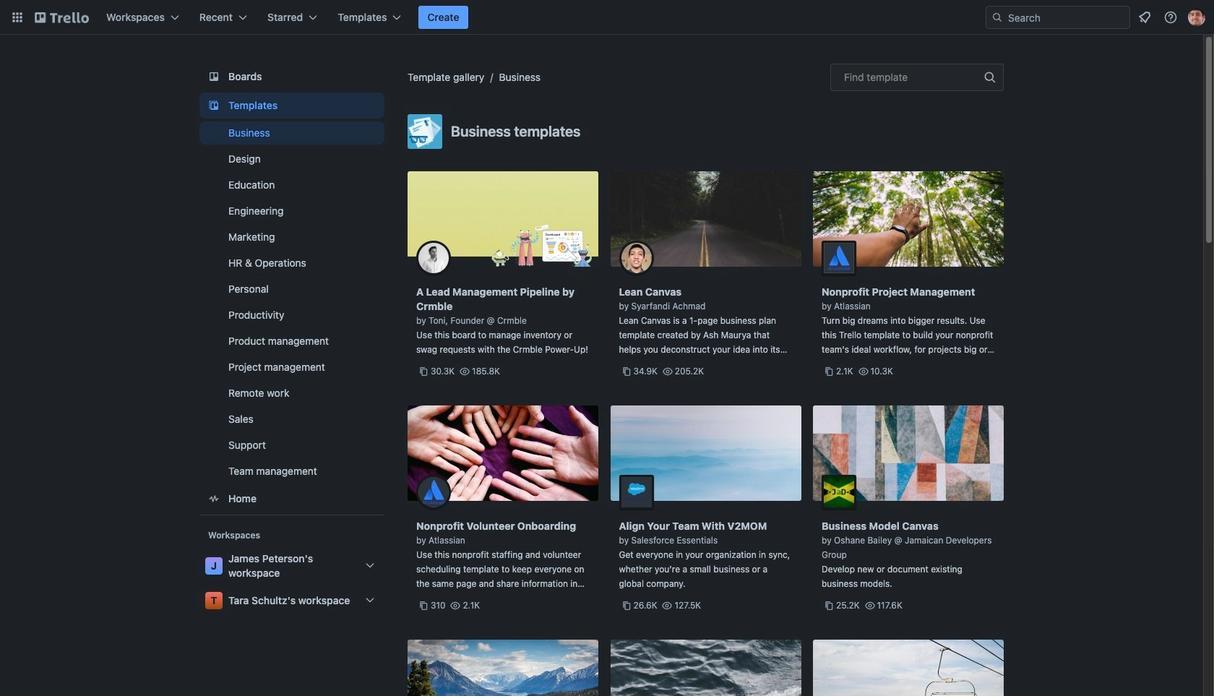 Task type: describe. For each thing, give the bounding box(es) containing it.
open information menu image
[[1164, 10, 1178, 25]]

back to home image
[[35, 6, 89, 29]]

atlassian image
[[416, 475, 451, 510]]

james peterson (jamespeterson93) image
[[1188, 9, 1206, 26]]

home image
[[205, 490, 223, 507]]

syarfandi achmad image
[[619, 241, 654, 275]]



Task type: vqa. For each thing, say whether or not it's contained in the screenshot.
Primary element
yes



Task type: locate. For each thing, give the bounding box(es) containing it.
0 notifications image
[[1136, 9, 1154, 26]]

business icon image
[[408, 114, 442, 149]]

primary element
[[0, 0, 1215, 35]]

search image
[[992, 12, 1003, 23]]

board image
[[205, 68, 223, 85]]

Search field
[[986, 6, 1131, 29]]

toni, founder @ crmble image
[[416, 241, 451, 275]]

oshane bailey @ jamaican developers group image
[[822, 475, 857, 510]]

atlassian image
[[822, 241, 857, 275]]

salesforce essentials image
[[619, 475, 654, 510]]

template board image
[[205, 97, 223, 114]]

None field
[[831, 64, 1004, 91]]



